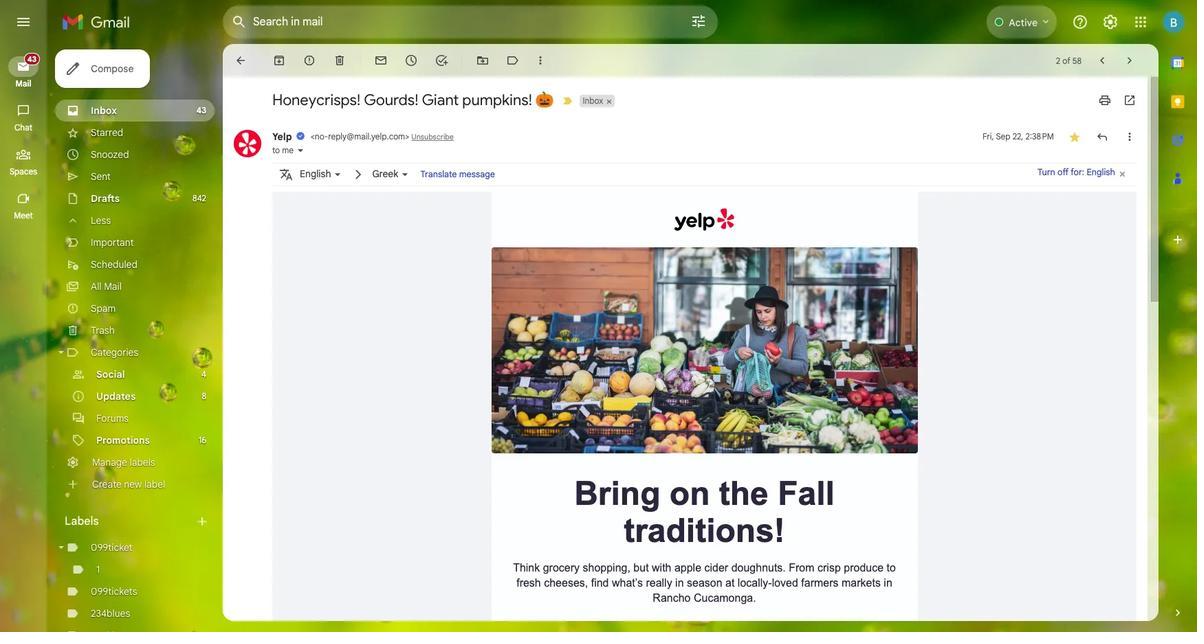 Task type: vqa. For each thing, say whether or not it's contained in the screenshot.
recent
no



Task type: describe. For each thing, give the bounding box(es) containing it.
for:
[[1071, 167, 1085, 178]]

unsubscribe link
[[412, 132, 454, 141]]

markets
[[842, 578, 881, 590]]

all mail
[[91, 281, 122, 293]]

me
[[282, 145, 294, 155]]

inbox link
[[91, 105, 117, 117]]

mail inside heading
[[15, 78, 31, 89]]

099tickets
[[91, 586, 137, 599]]

manage labels link
[[92, 457, 155, 469]]

sep
[[996, 131, 1011, 141]]

yelp
[[272, 130, 292, 143]]

Search in mail text field
[[253, 15, 652, 29]]

58
[[1073, 55, 1082, 66]]

yelp inc. image
[[234, 130, 261, 157]]

pumpkins!
[[463, 91, 532, 109]]

with
[[652, 563, 672, 575]]

more image
[[534, 54, 548, 67]]

22,
[[1013, 131, 1024, 141]]

1
[[96, 564, 100, 576]]

cucamonga.
[[694, 593, 756, 605]]

advanced search options image
[[685, 8, 713, 35]]

drafts
[[91, 193, 120, 205]]

support image
[[1072, 14, 1089, 30]]

farmers markets image
[[492, 248, 918, 454]]

important
[[91, 237, 134, 249]]

43 link
[[8, 53, 40, 77]]

inbox button
[[580, 95, 605, 107]]

updates link
[[96, 391, 136, 403]]

back to inbox image
[[234, 54, 248, 67]]

inbox for inbox button on the top of page
[[583, 95, 604, 106]]

apple
[[675, 563, 702, 575]]

spam
[[91, 303, 116, 315]]

report spam image
[[303, 54, 316, 67]]

yelp cell
[[272, 130, 412, 143]]

842
[[193, 193, 206, 204]]

fresh
[[517, 578, 541, 590]]

season
[[687, 578, 723, 590]]

<
[[311, 131, 315, 141]]

2 of 58
[[1057, 55, 1082, 66]]

traditions!
[[624, 513, 786, 550]]

forums
[[96, 413, 129, 425]]

scheduled link
[[91, 259, 138, 271]]

fri, sep 22, 2:38 pm
[[983, 131, 1055, 141]]

less button
[[55, 210, 215, 232]]

snoozed
[[91, 149, 129, 161]]

inbox for inbox link
[[91, 105, 117, 117]]

navigation containing mail
[[0, 44, 48, 633]]

Search in mail search field
[[223, 6, 718, 39]]

move to image
[[476, 54, 490, 67]]

labels image
[[506, 54, 520, 67]]

at
[[726, 578, 735, 590]]

locally-
[[738, 578, 772, 590]]

1 link
[[96, 564, 100, 576]]

promotions link
[[96, 435, 150, 447]]

categories
[[91, 347, 139, 359]]

fri,
[[983, 131, 995, 141]]

create new label
[[92, 479, 165, 491]]

english option
[[300, 165, 331, 184]]

settings image
[[1103, 14, 1119, 30]]

categories link
[[91, 347, 139, 359]]

sent link
[[91, 171, 111, 183]]

labels heading
[[65, 515, 195, 529]]

all
[[91, 281, 102, 293]]

spam link
[[91, 303, 116, 315]]

cheeses,
[[544, 578, 588, 590]]

spaces heading
[[0, 166, 47, 177]]

0 vertical spatial to
[[272, 145, 280, 155]]

promotions
[[96, 435, 150, 447]]

2 in from the left
[[884, 578, 893, 590]]

find
[[591, 578, 609, 590]]

important link
[[91, 237, 134, 249]]

gmail image
[[62, 8, 137, 36]]

greek option
[[373, 165, 398, 184]]

unsubscribe
[[412, 132, 454, 141]]

social
[[96, 369, 125, 381]]

show details image
[[296, 146, 305, 154]]

labels
[[130, 457, 155, 469]]

archive image
[[272, 54, 286, 67]]

create
[[92, 479, 122, 491]]

starred
[[91, 127, 123, 139]]

of
[[1063, 55, 1071, 66]]

shopping,
[[583, 563, 631, 575]]

099ticket
[[91, 542, 133, 554]]

reply@mail.yelp.com
[[328, 131, 405, 141]]

honeycrisps!
[[272, 91, 361, 109]]



Task type: locate. For each thing, give the bounding box(es) containing it.
1 in from the left
[[676, 578, 684, 590]]

english
[[1087, 167, 1116, 178], [300, 168, 331, 180]]

inbox right 🎃 image
[[583, 95, 604, 106]]

0 horizontal spatial 43
[[27, 54, 36, 64]]

labels
[[65, 515, 99, 529]]

new
[[124, 479, 142, 491]]

0 horizontal spatial inbox
[[91, 105, 117, 117]]

greek
[[373, 168, 398, 180]]

mail
[[15, 78, 31, 89], [104, 281, 122, 293]]

english right for:
[[1087, 167, 1116, 178]]

but
[[634, 563, 649, 575]]

social link
[[96, 369, 125, 381]]

message
[[459, 169, 495, 180]]

cider
[[705, 563, 729, 575]]

search in mail image
[[227, 10, 252, 34]]

43 inside "43" link
[[27, 54, 36, 64]]

in up rancho
[[676, 578, 684, 590]]

1 horizontal spatial to
[[887, 563, 896, 575]]

mark as unread image
[[374, 54, 388, 67]]

fall
[[778, 476, 835, 513]]

to
[[272, 145, 280, 155], [887, 563, 896, 575]]

giant
[[422, 91, 459, 109]]

delete image
[[333, 54, 347, 67]]

meet
[[14, 211, 33, 221]]

older image
[[1123, 54, 1137, 67]]

0 vertical spatial mail
[[15, 78, 31, 89]]

compose button
[[55, 50, 150, 88]]

16
[[199, 435, 206, 446]]

on
[[670, 476, 710, 513]]

spaces
[[10, 166, 37, 177]]

8
[[202, 391, 206, 402]]

099tickets link
[[91, 586, 137, 599]]

translate
[[421, 169, 457, 180]]

english down show details "icon"
[[300, 168, 331, 180]]

farmers
[[802, 578, 839, 590]]

crisp
[[818, 563, 841, 575]]

starred image
[[1068, 130, 1082, 143]]

scheduled
[[91, 259, 138, 271]]

mail right 'all'
[[104, 281, 122, 293]]

manage
[[92, 457, 127, 469]]

compose
[[91, 63, 134, 75]]

2
[[1057, 55, 1061, 66]]

doughnuts.
[[732, 563, 786, 575]]

all mail link
[[91, 281, 122, 293]]

1 horizontal spatial in
[[884, 578, 893, 590]]

bring
[[575, 476, 661, 513]]

🎃 image
[[536, 91, 554, 109]]

trash link
[[91, 325, 115, 337]]

0 horizontal spatial to
[[272, 145, 280, 155]]

in right markets
[[884, 578, 893, 590]]

fri, sep 22, 2:38 pm cell
[[983, 130, 1055, 143]]

4
[[202, 369, 206, 380]]

really
[[646, 578, 673, 590]]

234blues link
[[91, 608, 130, 621]]

add to tasks image
[[435, 54, 449, 67]]

1 vertical spatial 43
[[196, 105, 206, 116]]

produce
[[844, 563, 884, 575]]

verified sender image
[[296, 131, 305, 141]]

navigation
[[0, 44, 48, 633]]

off
[[1058, 167, 1069, 178]]

099ticket link
[[91, 542, 133, 554]]

sent
[[91, 171, 111, 183]]

2:38 pm
[[1026, 131, 1055, 141]]

mail heading
[[0, 78, 47, 89]]

forums link
[[96, 413, 129, 425]]

0 horizontal spatial english
[[300, 168, 331, 180]]

the
[[719, 476, 769, 513]]

main menu image
[[15, 14, 32, 30]]

manage labels
[[92, 457, 155, 469]]

Starred checkbox
[[1068, 130, 1082, 143]]

mail down "43" link
[[15, 78, 31, 89]]

newer image
[[1096, 54, 1110, 67]]

think
[[513, 563, 540, 575]]

create new label link
[[92, 479, 165, 491]]

rancho
[[653, 593, 691, 605]]

0 horizontal spatial in
[[676, 578, 684, 590]]

yelp logo image
[[675, 208, 735, 231]]

from
[[789, 563, 815, 575]]

1 horizontal spatial 43
[[196, 105, 206, 116]]

to right produce
[[887, 563, 896, 575]]

meet heading
[[0, 211, 47, 222]]

inbox
[[583, 95, 604, 106], [91, 105, 117, 117]]

to left me
[[272, 145, 280, 155]]

1 horizontal spatial english
[[1087, 167, 1116, 178]]

1 vertical spatial mail
[[104, 281, 122, 293]]

less
[[91, 215, 111, 227]]

to inside think grocery shopping, but with apple cider doughnuts. from crisp produce to fresh cheeses, find what's really in season at locally-loved farmers markets in rancho cucamonga.
[[887, 563, 896, 575]]

turn
[[1038, 167, 1056, 178]]

translate message
[[421, 169, 495, 180]]

bring on the fall traditions!
[[575, 476, 835, 550]]

honeycrisps! gourds! giant pumpkins!
[[272, 91, 536, 109]]

1 horizontal spatial mail
[[104, 281, 122, 293]]

>
[[405, 131, 410, 141]]

43
[[27, 54, 36, 64], [196, 105, 206, 116]]

chat
[[14, 122, 32, 133]]

inbox inside inbox button
[[583, 95, 604, 106]]

updates
[[96, 391, 136, 403]]

in
[[676, 578, 684, 590], [884, 578, 893, 590]]

think grocery shopping, but with apple cider doughnuts. from crisp produce to fresh cheeses, find what's really in season at locally-loved farmers markets in rancho cucamonga.
[[513, 563, 896, 605]]

tab list
[[1159, 44, 1198, 583]]

snooze image
[[405, 54, 418, 67]]

greek list box
[[373, 165, 412, 184]]

no-
[[315, 131, 328, 141]]

drafts link
[[91, 193, 120, 205]]

grocery
[[543, 563, 580, 575]]

0 horizontal spatial mail
[[15, 78, 31, 89]]

turn off for: english
[[1038, 167, 1116, 178]]

1 horizontal spatial inbox
[[583, 95, 604, 106]]

1 vertical spatial to
[[887, 563, 896, 575]]

snoozed link
[[91, 149, 129, 161]]

what's
[[612, 578, 643, 590]]

trash
[[91, 325, 115, 337]]

english inside list box
[[300, 168, 331, 180]]

to me
[[272, 145, 294, 155]]

inbox up starred
[[91, 105, 117, 117]]

starred link
[[91, 127, 123, 139]]

english list box
[[300, 165, 345, 184]]

234blues
[[91, 608, 130, 621]]

label
[[144, 479, 165, 491]]

0 vertical spatial 43
[[27, 54, 36, 64]]

gourds!
[[364, 91, 419, 109]]

chat heading
[[0, 122, 47, 133]]



